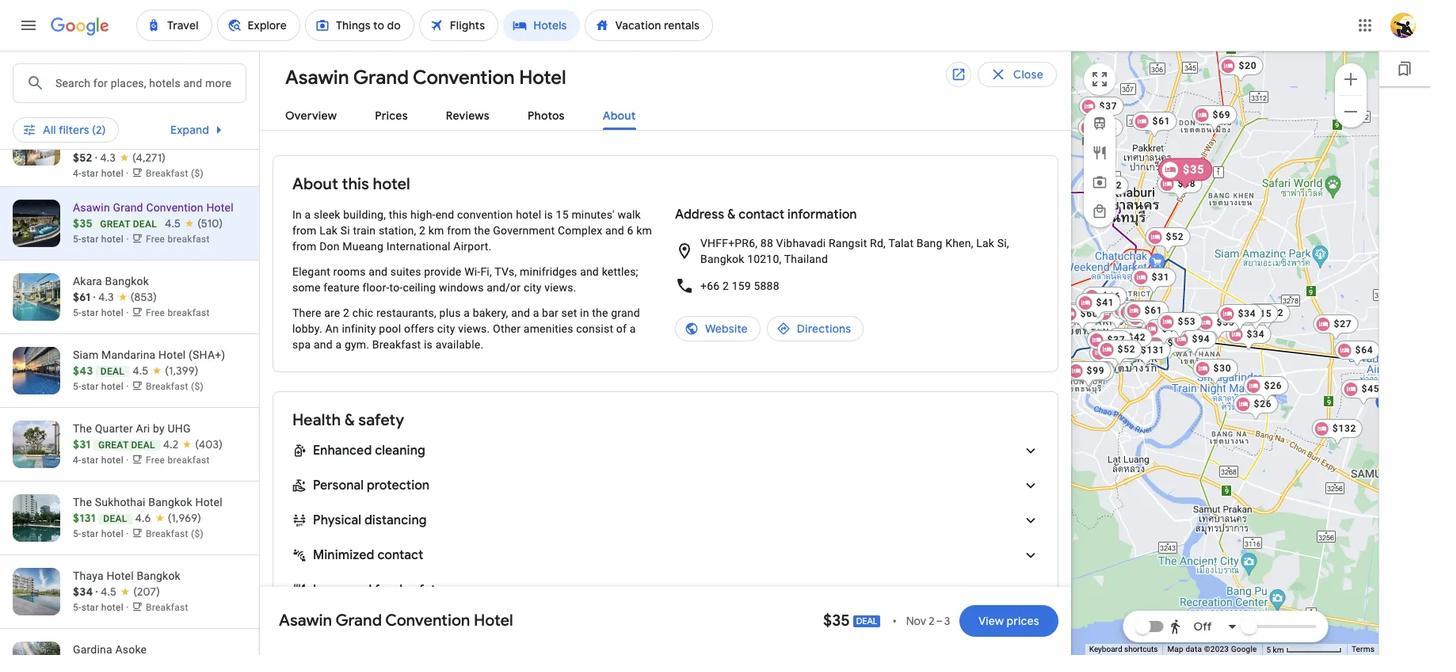 Task type: locate. For each thing, give the bounding box(es) containing it.
the inside the quarter ari by uhg $31 great deal
[[73, 422, 92, 435]]

health for health & safety
[[292, 411, 341, 430]]

$50
[[481, 69, 501, 83]]

$31 for bottommost $31 link
[[1115, 307, 1133, 318]]

5-star hotel · for $34
[[73, 602, 132, 614]]

1 vertical spatial ($)
[[191, 381, 204, 392]]

1 vertical spatial $42
[[1128, 332, 1146, 343]]

asawin inside heading
[[285, 66, 349, 90]]

4.5 out of 5 stars from 510 reviews image
[[165, 216, 223, 231]]

1 horizontal spatial are
[[409, 621, 423, 633]]

breakfast down 4.5 out of 5 stars from 1,399 reviews image
[[146, 381, 189, 392]]

breakfast up (sha+)
[[168, 308, 210, 319]]

consist
[[577, 323, 614, 335]]

lak up don
[[320, 224, 338, 237]]

1 filters from the top
[[59, 69, 89, 83]]

5- down $43
[[73, 381, 81, 392]]

convention inside asawin grand convention hotel $35 great deal
[[146, 201, 203, 214]]

(4,271)
[[132, 151, 166, 165]]

5- down thaya
[[73, 602, 81, 614]]

city inside "there are 2 chic restaurants, plus a bakery, and a bar set in the grand lobby. an infinity pool offers city views. other amenities consist of a spa and a gym. breakfast is available."
[[437, 323, 455, 335]]

1 vertical spatial the
[[73, 496, 92, 509]]

0 vertical spatial $37
[[1099, 100, 1118, 111]]

($) for (1,399)
[[191, 381, 204, 392]]

for
[[603, 621, 616, 633]]

2 vertical spatial 4.5
[[101, 585, 117, 599]]

sukhothai
[[95, 496, 146, 509]]

2 all from the top
[[43, 123, 56, 137]]

$37 up $14
[[1099, 100, 1118, 111]]

grand inside asawin grand convention hotel $35 great deal
[[113, 201, 143, 214]]

a down the an
[[336, 338, 342, 351]]

convention
[[413, 66, 515, 90], [146, 201, 203, 214], [385, 611, 470, 631]]

7 hotel · from the top
[[101, 529, 129, 540]]

2 breakfast from the top
[[168, 234, 210, 245]]

city down plus on the left of page
[[437, 323, 455, 335]]

star down akara bangkok $61 · in the top of the page
[[81, 308, 99, 319]]

under $50 button
[[419, 63, 511, 89]]

all left 3.9
[[43, 69, 56, 83]]

4.5 for (1,399)
[[132, 364, 148, 378]]

asawin grand convention hotel
[[285, 66, 567, 90], [279, 611, 513, 631]]

2 free breakfast from the top
[[146, 234, 210, 245]]

$31 inside the quarter ari by uhg $31 great deal
[[73, 438, 91, 452]]

$37 link
[[1079, 96, 1124, 123], [1087, 330, 1132, 357]]

1 vertical spatial city
[[437, 323, 455, 335]]

free breakfast down 4.5 out of 5 stars from 510 reviews "image"
[[146, 234, 210, 245]]

asawin inside asawin grand convention hotel $35 great deal
[[73, 201, 110, 214]]

4.5 inside "image"
[[165, 216, 181, 231]]

4- inside popup button
[[152, 69, 164, 83]]

0 horizontal spatial views.
[[458, 323, 490, 335]]

0 horizontal spatial are
[[324, 307, 340, 319]]

1 breakfast ($) from the top
[[146, 168, 204, 179]]

$30
[[1214, 363, 1232, 374]]

thaya
[[73, 570, 104, 583]]

physical
[[313, 513, 362, 529]]

& up enhanced
[[345, 411, 355, 430]]

bangkok inside thaya hotel bangkok $34 ·
[[137, 570, 181, 583]]

si
[[341, 224, 350, 237]]

hotel inside in a sleek building, this high-end convention hotel is 15 minutes' walk from lak si train station, 2 km from the government complex and 6 km from don mueang international airport.
[[516, 208, 542, 221]]

hotel · down 3.9
[[101, 86, 129, 97]]

about up sleek
[[292, 174, 338, 194]]

views. inside "there are 2 chic restaurants, plus a bakery, and a bar set in the grand lobby. an infinity pool offers city views. other amenities consist of a spa and a gym. breakfast is available."
[[458, 323, 490, 335]]

1 horizontal spatial by
[[467, 621, 477, 633]]

1 horizontal spatial $38
[[1178, 178, 1196, 189]]

1 horizontal spatial hotel
[[516, 208, 542, 221]]

1 vertical spatial this
[[389, 208, 408, 221]]

zoom in map image
[[1342, 69, 1361, 88]]

$131 inside $131 link
[[1141, 344, 1165, 356]]

4 free breakfast from the top
[[146, 455, 210, 466]]

free breakfast for hotel
[[146, 234, 210, 245]]

0 vertical spatial 4.3
[[100, 151, 116, 165]]

$42 down $14 link on the top right of page
[[1104, 180, 1122, 191]]

3 free from the top
[[146, 308, 165, 319]]

6 5-star hotel · from the top
[[73, 602, 132, 614]]

0 vertical spatial city
[[524, 281, 542, 294]]

$42 link
[[1084, 176, 1129, 203], [1107, 328, 1152, 355]]

4 breakfast from the top
[[168, 455, 210, 466]]

2 horizontal spatial hotel
[[578, 621, 600, 633]]

$52 for the bottom $52 link
[[1118, 344, 1136, 355]]

breakfast down 4.6 out of 5 stars from 1,969 reviews image
[[146, 529, 189, 540]]

$34 inside bangkok interplace sponsored · expedia.com $34 ·
[[73, 69, 93, 83]]

lobby.
[[292, 323, 322, 335]]

star down "quarter"
[[81, 455, 99, 466]]

convention inside heading
[[413, 66, 515, 90]]

0 horizontal spatial $48
[[1146, 312, 1164, 323]]

1 vertical spatial about
[[292, 174, 338, 194]]

5-
[[181, 69, 192, 83], [73, 86, 81, 97], [73, 234, 81, 245], [73, 308, 81, 319], [73, 381, 81, 392], [73, 529, 81, 540], [73, 602, 81, 614]]

deal inside the sukhothai bangkok hotel $131 deal
[[103, 514, 127, 525]]

or
[[167, 69, 178, 83]]

$131 inside the sukhothai bangkok hotel $131 deal
[[73, 511, 96, 526]]

grand inside heading
[[353, 66, 409, 90]]

1 vertical spatial sponsored
[[73, 136, 128, 148]]

1 sponsored from the top
[[73, 54, 128, 67]]

safety up enhanced cleaning
[[358, 411, 404, 430]]

$38 link
[[1157, 174, 1202, 201], [1118, 302, 1163, 329]]

sleek
[[314, 208, 341, 221]]

0 vertical spatial $131
[[1141, 344, 1165, 356]]

mandarina
[[101, 349, 156, 361]]

star down $52 ·
[[81, 168, 99, 179]]

2 4-star hotel · from the top
[[73, 455, 132, 466]]

· down thaya
[[96, 585, 98, 599]]

$27
[[1334, 318, 1352, 329]]

5- right or
[[181, 69, 192, 83]]

3 ($) from the top
[[191, 529, 204, 540]]

free for ari
[[146, 455, 165, 466]]

(2) up $52 ·
[[92, 123, 106, 137]]

a left bar
[[533, 307, 539, 319]]

4-star hotel · for breakfast ($)
[[73, 168, 132, 179]]

4.5 left (510)
[[165, 216, 181, 231]]

1 vertical spatial is
[[424, 338, 433, 351]]

$34
[[73, 69, 93, 83], [1238, 308, 1256, 319], [1247, 329, 1265, 340], [73, 585, 93, 599]]

1 vertical spatial $31
[[1115, 307, 1133, 318]]

8 hotel · from the top
[[101, 602, 129, 614]]

Check-in text field
[[355, 13, 449, 50]]

5- for $43
[[73, 381, 81, 392]]

star down $43
[[81, 381, 99, 392]]

health
[[292, 411, 341, 430], [292, 621, 322, 633]]

1 vertical spatial $61 link
[[1124, 301, 1169, 328]]

deal
[[133, 219, 157, 230], [101, 366, 125, 377], [131, 440, 155, 451], [103, 514, 127, 525], [857, 616, 878, 627]]

set
[[562, 307, 577, 319]]

$15 link
[[1233, 304, 1279, 331]]

physical distancing
[[313, 513, 427, 529]]

deal left the •
[[857, 616, 878, 627]]

1 horizontal spatial city
[[524, 281, 542, 294]]

$60 link
[[1060, 304, 1105, 331]]

star inside popup button
[[192, 69, 213, 83]]

hotel up the building,
[[373, 174, 410, 194]]

1 vertical spatial filters
[[59, 123, 89, 137]]

1 vertical spatial hotel
[[516, 208, 542, 221]]

($) down (1,399)
[[191, 381, 204, 392]]

hotel inside the sukhothai bangkok hotel $131 deal
[[195, 496, 223, 509]]

1 horizontal spatial is
[[544, 208, 553, 221]]

safety right food
[[406, 583, 443, 598]]

safety for increased food safety
[[406, 583, 443, 598]]

breakfast for (403)
[[168, 455, 210, 466]]

1 horizontal spatial this
[[389, 208, 408, 221]]

expedia.com
[[140, 53, 206, 67]]

free down (493)
[[146, 86, 165, 97]]

$26 link right $30 link
[[1244, 376, 1289, 403]]

filters inside filters form
[[59, 69, 89, 83]]

1 all filters (2) from the top
[[43, 69, 106, 83]]

all left novotel at the left top of the page
[[43, 123, 56, 137]]

2
[[695, 25, 702, 38], [419, 224, 426, 237], [723, 280, 729, 292], [343, 307, 350, 319]]

hotel inside asawin grand convention hotel $35 great deal
[[206, 201, 234, 214]]

tab list containing overview
[[260, 96, 1072, 131]]

map region
[[950, 0, 1431, 656]]

0 vertical spatial the
[[73, 422, 92, 435]]

&
[[728, 207, 736, 223], [345, 411, 355, 430], [324, 621, 330, 633]]

1 vertical spatial $38
[[1138, 306, 1156, 317]]

city down minifridges
[[524, 281, 542, 294]]

rd,
[[870, 237, 886, 250]]

0 horizontal spatial is
[[424, 338, 433, 351]]

1 vertical spatial $26
[[1254, 398, 1272, 409]]

great inside asawin grand convention hotel $35 great deal
[[100, 219, 130, 230]]

1 vertical spatial all filters (2)
[[43, 123, 106, 137]]

by inside the quarter ari by uhg $31 great deal
[[153, 422, 165, 435]]

about
[[603, 109, 636, 123], [292, 174, 338, 194]]

hotel · down 4.3 out of 5 stars from 4,271 reviews image
[[101, 168, 129, 179]]

4- down $52 ·
[[73, 168, 81, 179]]

the for $31
[[73, 422, 92, 435]]

expand button
[[151, 111, 247, 149]]

star right or
[[192, 69, 213, 83]]

3 breakfast ($) from the top
[[146, 529, 204, 540]]

4.6 out of 5 stars from 1,969 reviews image
[[135, 510, 201, 526]]

offers
[[404, 323, 435, 335]]

bangkok down vhff+pr6,
[[701, 253, 745, 266]]

deal down sukhothai
[[103, 514, 127, 525]]

about for about
[[603, 109, 636, 123]]

hotel · for $131
[[101, 529, 129, 540]]

views. inside elegant rooms and suites provide wi-fi, tvs, minifridges and kettles; some feature floor-to-ceiling windows and/or city views.
[[545, 281, 577, 294]]

0 vertical spatial &
[[728, 207, 736, 223]]

1 vertical spatial $42 link
[[1107, 328, 1152, 355]]

0 vertical spatial are
[[324, 307, 340, 319]]

2 vertical spatial &
[[324, 621, 330, 633]]

hotel up 4.5 out of 5 stars from 1,399 reviews image
[[159, 349, 186, 361]]

1 free breakfast from the top
[[146, 86, 210, 97]]

1 vertical spatial are
[[409, 621, 423, 633]]

free breakfast
[[146, 86, 210, 97], [146, 234, 210, 245], [146, 308, 210, 319], [146, 455, 210, 466]]

1 health from the top
[[292, 411, 341, 430]]

4.3 for (4,271)
[[100, 151, 116, 165]]

1 vertical spatial convention
[[146, 201, 203, 214]]

akara
[[73, 275, 102, 288]]

$42
[[1104, 180, 1122, 191], [1128, 332, 1146, 343]]

deal left 4.5 out of 5 stars from 510 reviews "image"
[[133, 219, 157, 230]]

0 vertical spatial contact
[[739, 207, 785, 223]]

1 the from the top
[[73, 422, 92, 435]]

km right 6
[[637, 224, 652, 237]]

1 horizontal spatial lak
[[977, 237, 995, 250]]

5-star hotel · for $35
[[73, 234, 132, 245]]

4-
[[152, 69, 164, 83], [73, 168, 81, 179], [73, 455, 81, 466]]

free down asawin grand convention hotel $35 great deal
[[146, 234, 165, 245]]

star up thaya
[[81, 529, 99, 540]]

1 vertical spatial great
[[98, 440, 129, 451]]

0 horizontal spatial &
[[324, 621, 330, 633]]

$61 down akara
[[73, 290, 91, 304]]

is inside in a sleek building, this high-end convention hotel is 15 minutes' walk from lak si train station, 2 km from the government complex and 6 km from don mueang international airport.
[[544, 208, 553, 221]]

©2023
[[1205, 645, 1229, 654]]

$37 for the top $37 link
[[1099, 100, 1118, 111]]

1 vertical spatial contact
[[378, 548, 423, 564]]

5-star hotel · down 4.5 out of 5 stars from 207 reviews image
[[73, 602, 132, 614]]

2 the from the top
[[73, 496, 92, 509]]

(2)
[[92, 69, 106, 83], [92, 123, 106, 137]]

$31 down $43
[[73, 438, 91, 452]]

lak left si,
[[977, 237, 995, 250]]

from left don
[[292, 240, 317, 253]]

hotel · for $43
[[101, 381, 129, 392]]

2 button
[[659, 13, 732, 51]]

city inside elegant rooms and suites provide wi-fi, tvs, minifridges and kettles; some feature floor-to-ceiling windows and/or city views.
[[524, 281, 542, 294]]

2 inside call this hotel: +66 2 159 5888 element
[[723, 280, 729, 292]]

bangkok up 4.3 out of 5 stars from 853 reviews image on the left top
[[105, 275, 149, 288]]

breakfast for (853)
[[168, 308, 210, 319]]

$60
[[1080, 308, 1099, 319]]

minimized contact
[[313, 548, 423, 564]]

4.3 down novotel at the left top of the page
[[100, 151, 116, 165]]

bangkok up 4.6 out of 5 stars from 1,969 reviews image
[[148, 496, 192, 509]]

0 vertical spatial $31 link
[[1131, 268, 1176, 294]]

hotel · down 4.3 out of 5 stars from 853 reviews image on the left top
[[101, 308, 129, 319]]

$38 up '$49' link
[[1138, 306, 1156, 317]]

$37 for bottom $37 link
[[1107, 334, 1126, 345]]

0 vertical spatial grand
[[353, 66, 409, 90]]

great down "quarter"
[[98, 440, 129, 451]]

$35 inside asawin grand convention hotel $35 great deal
[[73, 216, 93, 231]]

5 km button
[[1262, 644, 1347, 656]]

0 vertical spatial 4-
[[152, 69, 164, 83]]

5- inside popup button
[[181, 69, 192, 83]]

hotel.
[[496, 621, 521, 633]]

1 horizontal spatial $48
[[1168, 337, 1186, 348]]

$42 up $178
[[1128, 332, 1146, 343]]

$61 link
[[1132, 111, 1177, 138], [1124, 301, 1169, 328]]

1 vertical spatial all filters (2) button
[[13, 111, 119, 149]]

free breakfast down '4.2'
[[146, 455, 210, 466]]

minifridges
[[520, 266, 577, 278]]

all filters (2) up novotel at the left top of the page
[[43, 69, 106, 83]]

2 vertical spatial $31
[[73, 438, 91, 452]]

2 free from the top
[[146, 234, 165, 245]]

in a sleek building, this high-end convention hotel is 15 minutes' walk from lak si train station, 2 km from the government complex and 6 km from don mueang international airport.
[[292, 208, 652, 253]]

2 all filters (2) button from the top
[[13, 111, 119, 149]]

1 hotel · from the top
[[101, 86, 129, 97]]

1 vertical spatial all
[[43, 123, 56, 137]]

0 horizontal spatial by
[[153, 422, 165, 435]]

safety down increased on the left of the page
[[333, 621, 360, 633]]

· inside thaya hotel bangkok $34 ·
[[96, 585, 98, 599]]

0 vertical spatial $26
[[1264, 380, 1282, 391]]

tab list
[[260, 96, 1072, 131]]

1 vertical spatial 4.5
[[132, 364, 148, 378]]

$66 link
[[1082, 287, 1127, 314]]

mueang
[[343, 240, 384, 253]]

hotel up government
[[516, 208, 542, 221]]

· left 3.9
[[96, 69, 98, 83]]

0 vertical spatial $42
[[1104, 180, 1122, 191]]

0 vertical spatial views.
[[545, 281, 577, 294]]

call this hotel: +66 2 159 5888 element
[[675, 277, 1039, 296]]

the right in
[[592, 307, 608, 319]]

0 vertical spatial about
[[603, 109, 636, 123]]

a
[[305, 208, 311, 221], [464, 307, 470, 319], [533, 307, 539, 319], [630, 323, 636, 335], [336, 338, 342, 351]]

3 5-star hotel · from the top
[[73, 308, 132, 319]]

close button
[[978, 62, 1057, 87]]

0 vertical spatial filters
[[59, 69, 89, 83]]

data
[[1186, 645, 1203, 654]]

(853)
[[131, 290, 157, 304]]

Search for places, hotels and more text field
[[55, 64, 246, 102]]

$45 link
[[1341, 379, 1386, 406]]

2 vertical spatial ($)
[[191, 529, 204, 540]]

0 vertical spatial all filters (2)
[[43, 69, 106, 83]]

$35 link
[[1158, 158, 1212, 190], [1196, 313, 1241, 340]]

2 ($) from the top
[[191, 381, 204, 392]]

personal
[[313, 478, 364, 494]]

this
[[342, 174, 369, 194], [389, 208, 408, 221]]

4 free from the top
[[146, 455, 165, 466]]

by right provided
[[467, 621, 477, 633]]

the inside the sukhothai bangkok hotel $131 deal
[[73, 496, 92, 509]]

0 vertical spatial asawin grand convention hotel
[[285, 66, 567, 90]]

4- left or
[[152, 69, 164, 83]]

$31 for $31 link to the top
[[1152, 271, 1170, 283]]

1 all from the top
[[43, 69, 56, 83]]

website
[[705, 322, 748, 336]]

free down '4.2'
[[146, 455, 165, 466]]

contact up 88
[[739, 207, 785, 223]]

0 vertical spatial sponsored
[[73, 54, 128, 67]]

1 vertical spatial views.
[[458, 323, 490, 335]]

2 inside in a sleek building, this high-end convention hotel is 15 minutes' walk from lak si train station, 2 km from the government complex and 6 km from don mueang international airport.
[[419, 224, 426, 237]]

1 vertical spatial 4-star hotel ·
[[73, 455, 132, 466]]

breakfast ($)
[[146, 168, 204, 179], [146, 381, 204, 392], [146, 529, 204, 540]]

1 horizontal spatial about
[[603, 109, 636, 123]]

0 horizontal spatial contact
[[378, 548, 423, 564]]

2 inside "there are 2 chic restaurants, plus a bakery, and a bar set in the grand lobby. an infinity pool offers city views. other amenities consist of a spa and a gym. breakfast is available."
[[343, 307, 350, 319]]

4.5 for (207)
[[101, 585, 117, 599]]

$66
[[1103, 291, 1121, 302]]

2 vertical spatial safety
[[333, 621, 360, 633]]

there
[[292, 307, 321, 319]]

$121
[[1085, 366, 1109, 377]]

deal inside $35 deal
[[857, 616, 878, 627]]

of
[[617, 323, 627, 335]]

1 vertical spatial asawin
[[73, 201, 110, 214]]

(1,969)
[[168, 511, 201, 526]]

1 vertical spatial $37 link
[[1087, 330, 1132, 357]]

6 hotel · from the top
[[101, 455, 129, 466]]

4.5 down thaya
[[101, 585, 117, 599]]

convention up reviews
[[413, 66, 515, 90]]

5-star hotel · down sukhothai
[[73, 529, 132, 540]]

2 5-star hotel · from the top
[[73, 234, 132, 245]]

bakery,
[[473, 307, 508, 319]]

1 vertical spatial 4.3
[[98, 290, 114, 304]]

physical distancing button
[[292, 503, 1039, 538]]

5 hotel · from the top
[[101, 381, 129, 392]]

provided
[[426, 621, 464, 633]]

$34 down thaya
[[73, 585, 93, 599]]

1 vertical spatial (2)
[[92, 123, 106, 137]]

($) down expand button
[[191, 168, 204, 179]]

hotel
[[373, 174, 410, 194], [516, 208, 542, 221], [578, 621, 600, 633]]

2 horizontal spatial km
[[1273, 646, 1284, 654]]

hotel inside heading
[[519, 66, 567, 90]]

$135
[[1132, 304, 1156, 315]]

uhg
[[168, 422, 191, 435]]

0 horizontal spatial $131
[[73, 511, 96, 526]]

4-star hotel · down "quarter"
[[73, 455, 132, 466]]

deal inside the quarter ari by uhg $31 great deal
[[131, 440, 155, 451]]

3 hotel · from the top
[[101, 234, 129, 245]]

1 vertical spatial &
[[345, 411, 355, 430]]

4.5
[[165, 216, 181, 231], [132, 364, 148, 378], [101, 585, 117, 599]]

4.3
[[100, 151, 116, 165], [98, 290, 114, 304]]

bangkok inside vhff+pr6, 88 vibhavadi rangsit rd, talat bang khen, lak si, bangkok 10210, thailand
[[701, 253, 745, 266]]

5-star hotel · down $43
[[73, 381, 132, 392]]

(2) inside filters form
[[92, 69, 106, 83]]

2 inside popup button
[[695, 25, 702, 38]]

all inside filters form
[[43, 69, 56, 83]]

$31
[[1152, 271, 1170, 283], [1115, 307, 1133, 318], [73, 438, 91, 452]]

2 breakfast ($) from the top
[[146, 381, 204, 392]]

sponsored up 3.9
[[73, 54, 128, 67]]

elegant
[[292, 266, 331, 278]]

free for convention
[[146, 234, 165, 245]]

4 5-star hotel · from the top
[[73, 381, 132, 392]]

$32 link
[[1050, 302, 1095, 329]]

5-star hotel ·
[[73, 86, 132, 97], [73, 234, 132, 245], [73, 308, 132, 319], [73, 381, 132, 392], [73, 529, 132, 540], [73, 602, 132, 614]]

4-star hotel · down $52 ·
[[73, 168, 132, 179]]

0 horizontal spatial about
[[292, 174, 338, 194]]

1 breakfast from the top
[[168, 86, 210, 97]]

asawin grand convention hotel inside heading
[[285, 66, 567, 90]]

hotel · down 4.5 out of 5 stars from 207 reviews image
[[101, 602, 129, 614]]

$48 link
[[1126, 308, 1171, 335], [1147, 333, 1192, 360]]

contact inside dropdown button
[[378, 548, 423, 564]]

0 vertical spatial health
[[292, 411, 341, 430]]

1 (2) from the top
[[92, 69, 106, 83]]

4.2 out of 5 stars from 403 reviews image
[[163, 437, 223, 453]]

(207)
[[133, 585, 160, 599]]

0 vertical spatial 4.5
[[165, 216, 181, 231]]

1 4-star hotel · from the top
[[73, 168, 132, 179]]

1 horizontal spatial views.
[[545, 281, 577, 294]]

0 vertical spatial hotel
[[373, 174, 410, 194]]

sponsored inside bangkok interplace sponsored · expedia.com $34 ·
[[73, 54, 128, 67]]

asawin grand convention hotel heading
[[273, 63, 567, 90]]

breakfast down pool
[[372, 338, 421, 351]]

3 free breakfast from the top
[[146, 308, 210, 319]]

& for overview
[[728, 207, 736, 223]]

0 vertical spatial ($)
[[191, 168, 204, 179]]

this inside in a sleek building, this high-end convention hotel is 15 minutes' walk from lak si train station, 2 km from the government complex and 6 km from don mueang international airport.
[[389, 208, 408, 221]]

$35 link down the $69 link
[[1158, 158, 1212, 190]]

star for $43
[[81, 381, 99, 392]]

1 free from the top
[[146, 86, 165, 97]]

and left 6
[[606, 224, 624, 237]]

2 hotel · from the top
[[101, 168, 129, 179]]

1 vertical spatial $131
[[73, 511, 96, 526]]

4+ rating button
[[329, 63, 413, 89]]

2 vertical spatial asawin
[[279, 611, 332, 631]]

5-star hotel · for $43
[[73, 381, 132, 392]]

are up the an
[[324, 307, 340, 319]]

4 hotel · from the top
[[101, 308, 129, 319]]

1 vertical spatial health
[[292, 621, 322, 633]]

5-star hotel · down akara bangkok $61 · in the top of the page
[[73, 308, 132, 319]]

breakfast ($) down 4.6 out of 5 stars from 1,969 reviews image
[[146, 529, 204, 540]]

0 vertical spatial $31
[[1152, 271, 1170, 283]]

the for $131
[[73, 496, 92, 509]]

the inside in a sleek building, this high-end convention hotel is 15 minutes' walk from lak si train station, 2 km from the government complex and 6 km from don mueang international airport.
[[474, 224, 490, 237]]

is left 15
[[544, 208, 553, 221]]

$34 inside thaya hotel bangkok $34 ·
[[73, 585, 93, 599]]

2 (2) from the top
[[92, 123, 106, 137]]

hotel · down the quarter ari by uhg $31 great deal
[[101, 455, 129, 466]]

1 vertical spatial breakfast ($)
[[146, 381, 204, 392]]

$19
[[1099, 298, 1117, 310]]

(1,399)
[[165, 364, 199, 378]]

$48
[[1146, 312, 1164, 323], [1168, 337, 1186, 348]]

3 breakfast from the top
[[168, 308, 210, 319]]

2 vertical spatial breakfast ($)
[[146, 529, 204, 540]]

$42 link down $14 link on the top right of page
[[1084, 176, 1129, 203]]

safety inside "dropdown button"
[[406, 583, 443, 598]]

0 vertical spatial $48
[[1146, 312, 1164, 323]]

free down (853) on the top of page
[[146, 308, 165, 319]]

5- down akara
[[73, 308, 81, 319]]

0 horizontal spatial 4.5
[[101, 585, 117, 599]]

is inside "there are 2 chic restaurants, plus a bakery, and a bar set in the grand lobby. an infinity pool offers city views. other amenities consist of a spa and a gym. breakfast is available."
[[424, 338, 433, 351]]

by right ari at bottom left
[[153, 422, 165, 435]]

4.3 out of 5 stars from 853 reviews image
[[98, 289, 157, 305]]

chic
[[353, 307, 374, 319]]

5 5-star hotel · from the top
[[73, 529, 132, 540]]

breakfast inside "there are 2 chic restaurants, plus a bakery, and a bar set in the grand lobby. an infinity pool offers city views. other amenities consist of a spa and a gym. breakfast is available."
[[372, 338, 421, 351]]

breakfast ($) for (1,969)
[[146, 529, 204, 540]]

2 health from the top
[[292, 621, 322, 633]]

under
[[446, 69, 478, 83]]



Task type: vqa. For each thing, say whether or not it's contained in the screenshot.
walk on the top of the page
yes



Task type: describe. For each thing, give the bounding box(es) containing it.
free for $61
[[146, 308, 165, 319]]

breakfast for (510)
[[168, 234, 210, 245]]

$26 link down $30 link
[[1233, 394, 1279, 421]]

2 vertical spatial convention
[[385, 611, 470, 631]]

more
[[618, 621, 641, 633]]

$53
[[1178, 316, 1196, 327]]

hotel left contact
[[474, 611, 513, 631]]

star for $61
[[81, 308, 99, 319]]

lak inside in a sleek building, this high-end convention hotel is 15 minutes' walk from lak si train station, 2 km from the government complex and 6 km from don mueang international airport.
[[320, 224, 338, 237]]

bangkok inside bangkok interplace sponsored · expedia.com $34 ·
[[73, 38, 117, 51]]

1 5-star hotel · from the top
[[73, 86, 132, 97]]

1 vertical spatial $52 link
[[1123, 303, 1168, 330]]

$69 link
[[1192, 105, 1237, 132]]

$88 link
[[1122, 307, 1168, 334]]

$34 down the '$15'
[[1247, 329, 1265, 340]]

$19 link
[[1078, 294, 1123, 321]]

floor-
[[363, 281, 390, 294]]

and left kettles;
[[580, 266, 599, 278]]

and inside in a sleek building, this high-end convention hotel is 15 minutes' walk from lak si train station, 2 km from the government complex and 6 km from don mueang international airport.
[[606, 224, 624, 237]]

star for $34
[[81, 602, 99, 614]]

4.3 out of 5 stars from 4,271 reviews image
[[100, 150, 166, 166]]

hotel · for $35
[[101, 234, 129, 245]]

2 all filters (2) from the top
[[43, 123, 106, 137]]

0 vertical spatial $42 link
[[1084, 176, 1129, 203]]

thailand
[[785, 253, 828, 266]]

1 vertical spatial by
[[467, 621, 477, 633]]

0 horizontal spatial km
[[429, 224, 444, 237]]

2 vertical spatial grand
[[336, 611, 382, 631]]

vhff+pr6, 88 vibhavadi rangsit rd, talat bang khen, lak si, bangkok 10210, thailand
[[701, 237, 1010, 266]]

0 horizontal spatial $42
[[1104, 180, 1122, 191]]

a inside in a sleek building, this high-end convention hotel is 15 minutes' walk from lak si train station, 2 km from the government complex and 6 km from don mueang international airport.
[[305, 208, 311, 221]]

breakfast down (4,271) at the left top of page
[[146, 168, 189, 179]]

terms
[[1352, 645, 1375, 654]]

amenities
[[524, 323, 574, 335]]

2 filters from the top
[[59, 123, 89, 137]]

km inside 5 km "button"
[[1273, 646, 1284, 654]]

5- for $34
[[73, 602, 81, 614]]

1 vertical spatial $35 link
[[1196, 313, 1241, 340]]

bangkok inside akara bangkok $61 ·
[[105, 275, 149, 288]]

1 all filters (2) button from the top
[[13, 63, 119, 89]]

food
[[375, 583, 403, 598]]

hotel inside siam mandarina hotel (sha+) $43 deal
[[159, 349, 186, 361]]

free breakfast for by
[[146, 455, 210, 466]]

complex
[[558, 224, 603, 237]]

4- for breakfast ($)
[[73, 168, 81, 179]]

$61 inside akara bangkok $61 ·
[[73, 290, 91, 304]]

159
[[732, 280, 751, 292]]

5-star hotel · for $61
[[73, 308, 132, 319]]

hotel · for $34
[[101, 602, 129, 614]]

0 vertical spatial $37 link
[[1079, 96, 1124, 123]]

available.
[[436, 338, 484, 351]]

$30 link
[[1193, 359, 1238, 386]]

0 vertical spatial $35 link
[[1158, 158, 1212, 190]]

5 km
[[1267, 646, 1286, 654]]

health for health & safety measures are provided by the hotel. contact the hotel for more details.
[[292, 621, 322, 633]]

ceiling
[[403, 281, 436, 294]]

novotel bangkok silom road
[[73, 120, 220, 132]]

4.5 for (510)
[[165, 216, 181, 231]]

$52 for middle $52 link
[[1144, 307, 1162, 318]]

gym.
[[345, 338, 370, 351]]

$52 for topmost $52 link
[[1166, 231, 1184, 242]]

interplace
[[120, 38, 170, 51]]

$14
[[1099, 122, 1117, 133]]

0 vertical spatial $61 link
[[1132, 111, 1177, 138]]

vibhavadi
[[777, 237, 826, 250]]

0 horizontal spatial this
[[342, 174, 369, 194]]

enhanced
[[313, 443, 372, 459]]

safety for health & safety measures are provided by the hotel. contact the hotel for more details.
[[333, 621, 360, 633]]

5- for $35
[[73, 234, 81, 245]]

4.5 out of 5 stars from 1,399 reviews image
[[132, 363, 199, 379]]

great inside the quarter ari by uhg $31 great deal
[[98, 440, 129, 451]]

cleaning
[[375, 443, 426, 459]]

1 horizontal spatial $42
[[1128, 332, 1146, 343]]

high-
[[411, 208, 436, 221]]

lak inside vhff+pr6, 88 vibhavadi rangsit rd, talat bang khen, lak si, bangkok 10210, thailand
[[977, 237, 995, 250]]

2 vertical spatial $52 link
[[1097, 340, 1142, 367]]

$64
[[1356, 344, 1374, 356]]

$41 link
[[1076, 293, 1121, 320]]

$35 left the •
[[824, 611, 850, 631]]

$20 link
[[1218, 56, 1263, 83]]

personal protection button
[[292, 468, 1039, 503]]

0 vertical spatial $52 link
[[1145, 227, 1191, 254]]

3.9 out of 5 stars from 493 reviews image
[[101, 68, 159, 84]]

$35 down the $69 link
[[1183, 163, 1205, 176]]

1 horizontal spatial contact
[[739, 207, 785, 223]]

health & safety
[[292, 411, 404, 430]]

pool
[[273, 69, 296, 83]]

a right plus on the left of page
[[464, 307, 470, 319]]

6
[[627, 224, 634, 237]]

measures
[[363, 621, 407, 633]]

personal protection
[[313, 478, 430, 494]]

3.9
[[101, 69, 116, 83]]

the inside "there are 2 chic restaurants, plus a bakery, and a bar set in the grand lobby. an infinity pool offers city views. other amenities consist of a spa and a gym. breakfast is available."
[[592, 307, 608, 319]]

· inside akara bangkok $61 ·
[[93, 290, 96, 304]]

nov
[[907, 614, 927, 629]]

keyboard shortcuts button
[[1090, 645, 1158, 656]]

information
[[788, 207, 857, 223]]

$45
[[1362, 383, 1380, 394]]

station,
[[379, 224, 416, 237]]

0 vertical spatial $38 link
[[1157, 174, 1202, 201]]

international
[[387, 240, 451, 253]]

hotel · for $31
[[101, 455, 129, 466]]

4.6
[[135, 511, 151, 526]]

4-star hotel · for free breakfast
[[73, 455, 132, 466]]

4.5 out of 5 stars from 207 reviews image
[[101, 584, 160, 600]]

2 vertical spatial hotel
[[578, 621, 600, 633]]

$69
[[1213, 109, 1231, 120]]

4.3 for (853)
[[98, 290, 114, 304]]

siam
[[73, 349, 99, 361]]

an
[[325, 323, 339, 335]]

plus
[[440, 307, 461, 319]]

filters form
[[13, 2, 736, 111]]

5-star hotel · for $131
[[73, 529, 132, 540]]

deal inside siam mandarina hotel (sha+) $43 deal
[[101, 366, 125, 377]]

bangkok up priceline
[[115, 120, 159, 132]]

$132 link
[[1312, 419, 1363, 446]]

$178
[[1110, 347, 1134, 358]]

health & safety measures are provided by the hotel. contact the hotel for more details.
[[292, 621, 676, 633]]

1 vertical spatial $31 link
[[1095, 303, 1140, 330]]

prices
[[1007, 614, 1040, 629]]

all filters (2) inside filters form
[[43, 69, 106, 83]]

0 vertical spatial $38
[[1178, 178, 1196, 189]]

a right of
[[630, 323, 636, 335]]

· down novotel at the left top of the page
[[95, 151, 97, 165]]

are inside "there are 2 chic restaurants, plus a bakery, and a bar set in the grand lobby. an infinity pool offers city views. other amenities consist of a spa and a gym. breakfast is available."
[[324, 307, 340, 319]]

grand
[[611, 307, 640, 319]]

hotel address is vhff+pr6, 88 vibhavadi rangsit rd, talat bang khen, lak si, bangkok 10210, thailand element
[[675, 235, 1039, 267]]

1 horizontal spatial km
[[637, 224, 652, 237]]

view larger map image
[[1091, 70, 1110, 89]]

free breakfast for ·
[[146, 308, 210, 319]]

breakfast ($) for (1,399)
[[146, 381, 204, 392]]

off button
[[1165, 608, 1243, 646]]

+66
[[701, 280, 720, 292]]

under $50
[[446, 69, 501, 83]]

$34 left $72
[[1238, 308, 1256, 319]]

address & contact information
[[675, 207, 857, 223]]

in
[[292, 208, 302, 221]]

$99
[[1087, 365, 1105, 376]]

· up 3.9 out of 5 stars from 493 reviews 'image'
[[132, 54, 136, 67]]

deal inside asawin grand convention hotel $35 great deal
[[133, 219, 157, 230]]

the left hotel.
[[480, 621, 494, 633]]

clear image
[[269, 23, 288, 42]]

and down the an
[[314, 338, 333, 351]]

other
[[493, 323, 521, 335]]

0 horizontal spatial hotel
[[373, 174, 410, 194]]

5- for $131
[[73, 529, 81, 540]]

1 vertical spatial asawin grand convention hotel
[[279, 611, 513, 631]]

open in new tab image
[[951, 67, 967, 82]]

from down in
[[292, 224, 317, 237]]

star for $131
[[81, 529, 99, 540]]

increased
[[313, 583, 372, 598]]

$61 left the $69 link
[[1153, 115, 1171, 126]]

and up the floor-
[[369, 266, 388, 278]]

bangkok inside the sukhothai bangkok hotel $131 deal
[[148, 496, 192, 509]]

and up other
[[511, 307, 530, 319]]

1 vertical spatial $38 link
[[1118, 302, 1163, 329]]

$35 left the '$15'
[[1217, 317, 1235, 328]]

$53 link
[[1157, 312, 1202, 339]]

$61 up '$49' link
[[1145, 305, 1163, 316]]

convention
[[457, 208, 513, 221]]

•
[[893, 614, 897, 629]]

feature
[[324, 281, 360, 294]]

zoom out map image
[[1342, 102, 1361, 121]]

off
[[1194, 620, 1212, 634]]

breakfast down (207)
[[146, 602, 189, 614]]

$27 link
[[1314, 314, 1359, 341]]

star for $35
[[81, 234, 99, 245]]

hotel · for $61
[[101, 308, 129, 319]]

khen,
[[946, 237, 974, 250]]

enhanced cleaning
[[313, 443, 426, 459]]

hotel inside thaya hotel bangkok $34 ·
[[107, 570, 134, 583]]

$121 link
[[1064, 362, 1115, 389]]

rangsit
[[829, 237, 868, 250]]

5- for $61
[[73, 308, 81, 319]]

$34 link down the '$15'
[[1226, 325, 1271, 352]]

star up novotel at the left top of the page
[[81, 86, 99, 97]]

($) for (1,969)
[[191, 529, 204, 540]]

and/or
[[487, 281, 521, 294]]

& for asawin grand convention hotel
[[345, 411, 355, 430]]

2 sponsored from the top
[[73, 136, 128, 148]]

4- or 5-star
[[152, 69, 213, 83]]

safety for health & safety
[[358, 411, 404, 430]]

minimized contact button
[[292, 538, 1039, 573]]

star for $31
[[81, 455, 99, 466]]

details.
[[644, 621, 676, 633]]

from up airport.
[[447, 224, 471, 237]]

rooms
[[333, 266, 366, 278]]

about for about this hotel
[[292, 174, 338, 194]]

bangkok interplace sponsored · expedia.com $34 ·
[[73, 38, 206, 83]]

the right contact
[[561, 621, 576, 633]]

$34 link left $72
[[1218, 304, 1263, 331]]

minimized
[[313, 548, 375, 564]]

enhanced cleaning button
[[292, 434, 1039, 468]]

the grand palace image
[[1080, 310, 1098, 335]]

Check-out text field
[[509, 13, 606, 50]]

1 vertical spatial $48
[[1168, 337, 1186, 348]]

4- for free breakfast
[[73, 455, 81, 466]]

5- up novotel at the left top of the page
[[73, 86, 81, 97]]

1 ($) from the top
[[191, 168, 204, 179]]

main menu image
[[19, 16, 38, 35]]

photos
[[528, 109, 565, 123]]



